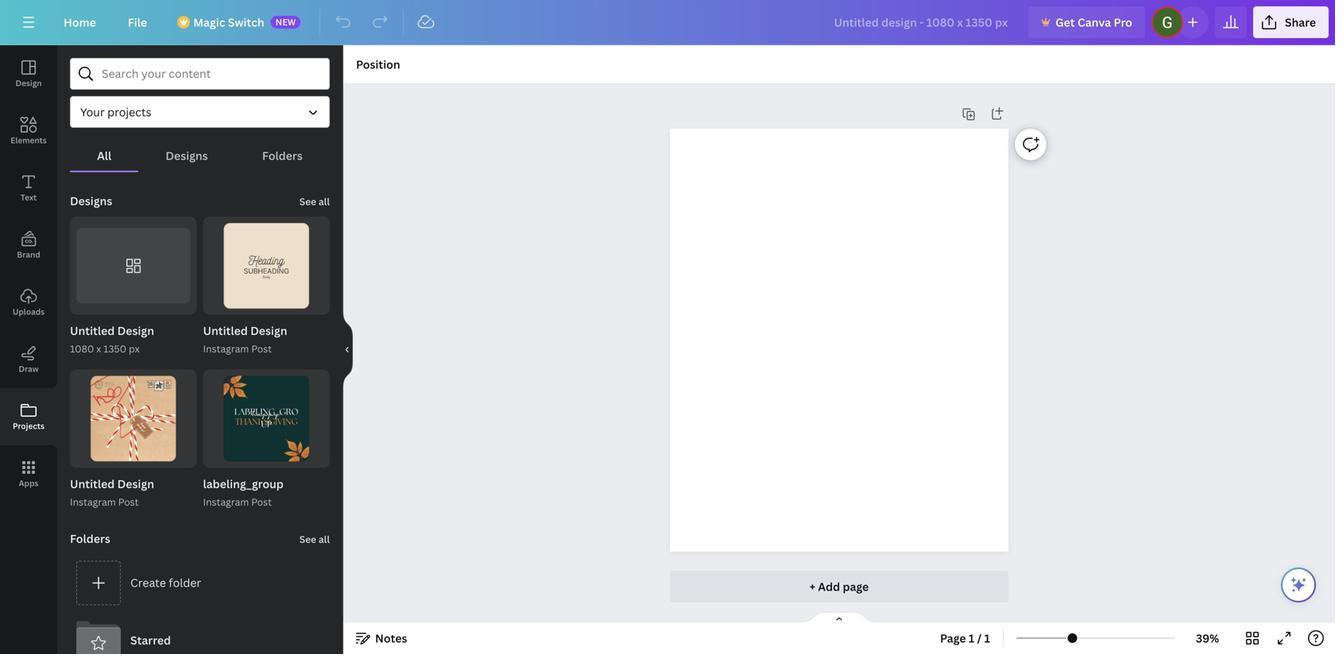 Task type: vqa. For each thing, say whether or not it's contained in the screenshot.
#db6a17 image
no



Task type: describe. For each thing, give the bounding box(es) containing it.
magic
[[193, 15, 225, 30]]

switch
[[228, 15, 264, 30]]

design inside button
[[15, 78, 42, 89]]

x
[[96, 343, 101, 356]]

labeling_group
[[203, 477, 284, 492]]

all
[[97, 148, 111, 163]]

1080
[[70, 343, 94, 356]]

brand
[[17, 250, 40, 260]]

1 vertical spatial untitled design instagram post
[[70, 477, 154, 509]]

home
[[64, 15, 96, 30]]

starred button
[[70, 612, 330, 655]]

projects
[[13, 421, 45, 432]]

projects
[[107, 105, 152, 120]]

1350
[[103, 343, 126, 356]]

designs inside button
[[166, 148, 208, 163]]

+ add page button
[[670, 571, 1009, 603]]

of
[[168, 452, 177, 464]]

starred
[[130, 633, 171, 648]]

create
[[130, 576, 166, 591]]

position
[[356, 57, 400, 72]]

uploads
[[13, 307, 45, 317]]

39%
[[1196, 631, 1219, 647]]

see all button for folders
[[298, 523, 331, 555]]

see all button for designs
[[298, 185, 331, 217]]

1 of 12 group
[[70, 370, 197, 468]]

/
[[977, 631, 982, 647]]

get
[[1056, 15, 1075, 30]]

1 horizontal spatial untitled design instagram post
[[203, 324, 287, 356]]

untitled inside the untitled design 1080 x 1350 px
[[70, 324, 115, 339]]

see all for designs
[[299, 195, 330, 208]]

design inside the untitled design 1080 x 1350 px
[[117, 324, 154, 339]]

+
[[810, 580, 815, 595]]

canva assistant image
[[1289, 576, 1308, 595]]

get canva pro
[[1056, 15, 1132, 30]]

instagram inside the labeling_group instagram post
[[203, 496, 249, 509]]

side panel tab list
[[0, 45, 57, 503]]

1 horizontal spatial 1
[[969, 631, 975, 647]]

draw
[[19, 364, 39, 375]]

folder
[[169, 576, 201, 591]]

apps button
[[0, 446, 57, 503]]

post inside the labeling_group instagram post
[[251, 496, 272, 509]]

1 of 12
[[162, 452, 189, 464]]

your projects
[[80, 105, 152, 120]]

all button
[[70, 141, 139, 171]]

projects button
[[0, 389, 57, 446]]

hide image
[[343, 312, 353, 388]]

home link
[[51, 6, 109, 38]]



Task type: locate. For each thing, give the bounding box(es) containing it.
0 vertical spatial see
[[299, 195, 316, 208]]

apps
[[19, 478, 38, 489]]

group for labeling_group instagram post
[[203, 370, 330, 468]]

2 horizontal spatial 1
[[984, 631, 990, 647]]

untitled design group
[[70, 217, 197, 357], [203, 217, 330, 357], [70, 370, 197, 510]]

0 horizontal spatial designs
[[70, 194, 112, 209]]

2 see from the top
[[299, 533, 316, 546]]

post
[[251, 343, 272, 356], [118, 496, 139, 509], [251, 496, 272, 509]]

group
[[70, 217, 197, 315], [203, 217, 330, 315], [203, 370, 330, 468]]

designs button
[[139, 141, 235, 171]]

create folder
[[130, 576, 201, 591]]

1 right "/"
[[984, 631, 990, 647]]

notes
[[375, 631, 407, 647]]

39% button
[[1182, 626, 1233, 652]]

1 vertical spatial see all button
[[298, 523, 331, 555]]

position button
[[350, 52, 407, 77]]

share
[[1285, 15, 1316, 30]]

1 horizontal spatial folders
[[262, 148, 303, 163]]

0 vertical spatial designs
[[166, 148, 208, 163]]

file
[[128, 15, 147, 30]]

Select ownership filter button
[[70, 96, 330, 128]]

1 horizontal spatial designs
[[166, 148, 208, 163]]

folders button
[[235, 141, 330, 171]]

Search your content search field
[[102, 59, 319, 89]]

uploads button
[[0, 274, 57, 331]]

see for designs
[[299, 195, 316, 208]]

0 vertical spatial folders
[[262, 148, 303, 163]]

1 see all from the top
[[299, 195, 330, 208]]

1
[[162, 452, 166, 464], [969, 631, 975, 647], [984, 631, 990, 647]]

create folder button
[[70, 555, 330, 612]]

add
[[818, 580, 840, 595]]

px
[[129, 343, 140, 356]]

elements button
[[0, 103, 57, 160]]

draw button
[[0, 331, 57, 389]]

see all for folders
[[299, 533, 330, 546]]

new
[[276, 16, 296, 28]]

text button
[[0, 160, 57, 217]]

1 see from the top
[[299, 195, 316, 208]]

0 horizontal spatial 1
[[162, 452, 166, 464]]

2 see all from the top
[[299, 533, 330, 546]]

2 all from the top
[[319, 533, 330, 546]]

show pages image
[[801, 612, 877, 625]]

magic switch
[[193, 15, 264, 30]]

1 left "/"
[[969, 631, 975, 647]]

0 vertical spatial see all
[[299, 195, 330, 208]]

folders inside button
[[262, 148, 303, 163]]

0 vertical spatial see all button
[[298, 185, 331, 217]]

page
[[843, 580, 869, 595]]

see for folders
[[299, 533, 316, 546]]

pro
[[1114, 15, 1132, 30]]

1 left of
[[162, 452, 166, 464]]

notes button
[[350, 626, 414, 652]]

all for designs
[[319, 195, 330, 208]]

Design title text field
[[821, 6, 1022, 38]]

folders
[[262, 148, 303, 163], [70, 531, 110, 547]]

design
[[15, 78, 42, 89], [117, 324, 154, 339], [250, 324, 287, 339], [117, 477, 154, 492]]

elements
[[11, 135, 47, 146]]

group for untitled design 1080 x 1350 px
[[70, 217, 197, 315]]

0 horizontal spatial untitled design instagram post
[[70, 477, 154, 509]]

get canva pro button
[[1029, 6, 1145, 38]]

file button
[[115, 6, 160, 38]]

page
[[940, 631, 966, 647]]

see all
[[299, 195, 330, 208], [299, 533, 330, 546]]

+ add page
[[810, 580, 869, 595]]

instagram
[[203, 343, 249, 356], [70, 496, 116, 509], [203, 496, 249, 509]]

1 vertical spatial all
[[319, 533, 330, 546]]

designs down all
[[70, 194, 112, 209]]

all for folders
[[319, 533, 330, 546]]

all
[[319, 195, 330, 208], [319, 533, 330, 546]]

brand button
[[0, 217, 57, 274]]

untitled design 1080 x 1350 px
[[70, 324, 154, 356]]

your
[[80, 105, 105, 120]]

untitled
[[70, 324, 115, 339], [203, 324, 248, 339], [70, 477, 115, 492]]

1 vertical spatial designs
[[70, 194, 112, 209]]

canva
[[1078, 15, 1111, 30]]

page 1 / 1
[[940, 631, 990, 647]]

designs down select ownership filter 'button'
[[166, 148, 208, 163]]

design button
[[0, 45, 57, 103]]

2 see all button from the top
[[298, 523, 331, 555]]

0 vertical spatial untitled design instagram post
[[203, 324, 287, 356]]

labeling_group instagram post
[[203, 477, 284, 509]]

labeling_group group
[[203, 370, 330, 510]]

0 vertical spatial all
[[319, 195, 330, 208]]

1 see all button from the top
[[298, 185, 331, 217]]

share button
[[1253, 6, 1329, 38]]

group for untitled design instagram post
[[203, 217, 330, 315]]

12
[[179, 452, 189, 464]]

0 horizontal spatial folders
[[70, 531, 110, 547]]

1 vertical spatial see all
[[299, 533, 330, 546]]

1 vertical spatial see
[[299, 533, 316, 546]]

main menu bar
[[0, 0, 1335, 45]]

untitled design instagram post
[[203, 324, 287, 356], [70, 477, 154, 509]]

1 vertical spatial folders
[[70, 531, 110, 547]]

1 inside group
[[162, 452, 166, 464]]

text
[[21, 192, 37, 203]]

designs
[[166, 148, 208, 163], [70, 194, 112, 209]]

1 all from the top
[[319, 195, 330, 208]]

see all button
[[298, 185, 331, 217], [298, 523, 331, 555]]

see
[[299, 195, 316, 208], [299, 533, 316, 546]]



